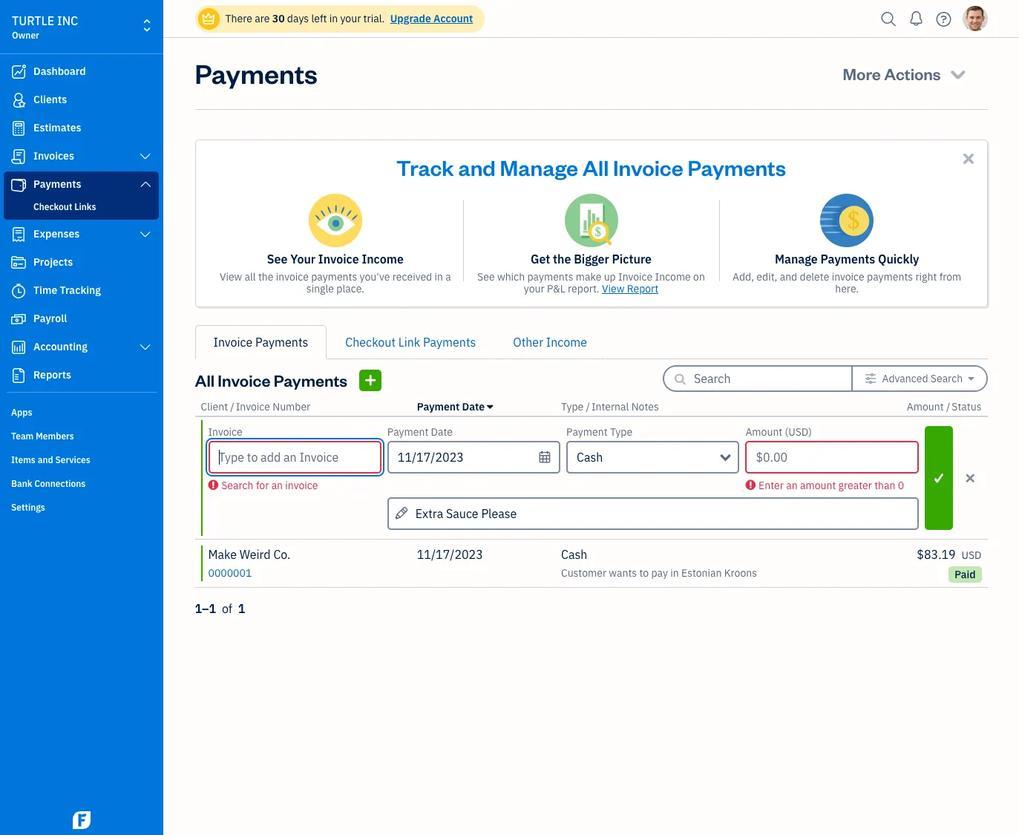 Task type: locate. For each thing, give the bounding box(es) containing it.
your inside the see which payments make up invoice income on your p&l report.
[[524, 282, 545, 295]]

add,
[[733, 270, 754, 284]]

your left trial.
[[340, 12, 361, 25]]

single
[[306, 282, 334, 295]]

0 horizontal spatial all
[[195, 370, 215, 390]]

invoice
[[276, 270, 309, 284], [832, 270, 865, 284], [285, 479, 318, 492]]

settings image
[[865, 373, 877, 385]]

and inside main 'element'
[[38, 454, 53, 465]]

2 / from the left
[[586, 400, 590, 413]]

and
[[458, 153, 496, 181], [780, 270, 797, 284], [38, 454, 53, 465]]

payment date left caretdown image at left
[[417, 400, 485, 413]]

1 horizontal spatial and
[[458, 153, 496, 181]]

invoice for your
[[276, 270, 309, 284]]

1 payments from the left
[[311, 270, 357, 284]]

in right left
[[329, 12, 338, 25]]

2 payments from the left
[[527, 270, 573, 284]]

1 horizontal spatial the
[[553, 252, 571, 266]]

all invoice payments
[[195, 370, 347, 390]]

checkout up the expenses
[[33, 201, 72, 212]]

an
[[271, 479, 283, 492], [786, 479, 798, 492]]

all
[[245, 270, 256, 284]]

1 vertical spatial search
[[221, 479, 254, 492]]

date down payment date button
[[431, 425, 453, 439]]

there
[[225, 12, 252, 25]]

type down internal
[[610, 425, 633, 439]]

dashboard image
[[10, 65, 27, 79]]

payroll
[[33, 312, 67, 325]]

0 horizontal spatial search
[[221, 479, 254, 492]]

1 vertical spatial type
[[610, 425, 633, 439]]

payments for add,
[[867, 270, 913, 284]]

0 horizontal spatial your
[[340, 12, 361, 25]]

type up payment type
[[561, 400, 584, 413]]

all up get the bigger picture
[[583, 153, 609, 181]]

checkout inside main 'element'
[[33, 201, 72, 212]]

and right items
[[38, 454, 53, 465]]

in for cash
[[671, 566, 679, 580]]

/ for internal
[[586, 400, 590, 413]]

all up client
[[195, 370, 215, 390]]

2 vertical spatial chevron large down image
[[139, 229, 152, 241]]

invoice inside see your invoice income view all the invoice payments you've received in a single place.
[[276, 270, 309, 284]]

invoice right delete
[[832, 270, 865, 284]]

freshbooks image
[[70, 811, 94, 829]]

members
[[36, 431, 74, 442]]

payments for income
[[311, 270, 357, 284]]

0 horizontal spatial checkout
[[33, 201, 72, 212]]

apps
[[11, 407, 32, 418]]

3 payments from the left
[[867, 270, 913, 284]]

0 horizontal spatial amount
[[746, 425, 783, 439]]

2 horizontal spatial payments
[[867, 270, 913, 284]]

0 horizontal spatial date
[[431, 425, 453, 439]]

payments inside manage payments quickly add, edit, and delete invoice payments right from here.
[[867, 270, 913, 284]]

0 horizontal spatial income
[[362, 252, 404, 266]]

amount left (usd)
[[746, 425, 783, 439]]

type
[[561, 400, 584, 413], [610, 425, 633, 439]]

2 vertical spatial in
[[671, 566, 679, 580]]

0 horizontal spatial and
[[38, 454, 53, 465]]

reports
[[33, 368, 71, 382]]

$83.19 usd paid
[[917, 547, 982, 581]]

edit,
[[757, 270, 777, 284]]

1 vertical spatial the
[[258, 270, 274, 284]]

0 vertical spatial amount
[[907, 400, 944, 413]]

payment
[[417, 400, 460, 413], [387, 425, 429, 439], [566, 425, 608, 439]]

0 vertical spatial search
[[931, 372, 963, 385]]

0 vertical spatial type
[[561, 400, 584, 413]]

2 horizontal spatial and
[[780, 270, 797, 284]]

1 / from the left
[[230, 400, 234, 413]]

see inside see your invoice income view all the invoice payments you've received in a single place.
[[267, 252, 288, 266]]

settings
[[11, 502, 45, 513]]

income left on
[[655, 270, 691, 284]]

1 horizontal spatial manage
[[775, 252, 818, 266]]

and inside manage payments quickly add, edit, and delete invoice payments right from here.
[[780, 270, 797, 284]]

11/17/2023
[[417, 547, 483, 562]]

1 vertical spatial date
[[431, 425, 453, 439]]

0000001
[[208, 566, 252, 580]]

0 vertical spatial the
[[553, 252, 571, 266]]

0 horizontal spatial in
[[329, 12, 338, 25]]

cash up customer
[[561, 547, 587, 562]]

track
[[396, 153, 454, 181]]

estimates link
[[4, 115, 159, 142]]

view left all on the left of the page
[[220, 270, 242, 284]]

chevron large down image inside the invoices "link"
[[139, 151, 152, 163]]

cash inside dropdown button
[[577, 450, 603, 465]]

customer
[[561, 566, 607, 580]]

1 vertical spatial manage
[[775, 252, 818, 266]]

1 vertical spatial chevron large down image
[[139, 178, 152, 190]]

income right 'other'
[[546, 335, 587, 350]]

search
[[931, 372, 963, 385], [221, 479, 254, 492]]

left
[[311, 12, 327, 25]]

see
[[267, 252, 288, 266], [477, 270, 495, 284]]

items
[[11, 454, 36, 465]]

1 horizontal spatial view
[[602, 282, 625, 295]]

than
[[875, 479, 896, 492]]

view
[[220, 270, 242, 284], [602, 282, 625, 295]]

1 chevron large down image from the top
[[139, 151, 152, 163]]

search right exclamationcircle image at the bottom left
[[221, 479, 254, 492]]

1 horizontal spatial checkout
[[345, 335, 396, 350]]

an right enter
[[786, 479, 798, 492]]

3 / from the left
[[946, 400, 950, 413]]

bigger
[[574, 252, 609, 266]]

cash customer wants to pay in estonian kroons
[[561, 547, 757, 580]]

payment type
[[566, 425, 633, 439]]

payment down payment date button
[[387, 425, 429, 439]]

0 vertical spatial date
[[462, 400, 485, 413]]

payments inside the see which payments make up invoice income on your p&l report.
[[527, 270, 573, 284]]

accounting link
[[4, 334, 159, 361]]

amount down advanced search
[[907, 400, 944, 413]]

in inside cash customer wants to pay in estonian kroons
[[671, 566, 679, 580]]

date
[[462, 400, 485, 413], [431, 425, 453, 439]]

in right pay
[[671, 566, 679, 580]]

manage
[[500, 153, 578, 181], [775, 252, 818, 266]]

1 vertical spatial cash
[[561, 547, 587, 562]]

chevron large down image up checkout links link
[[139, 178, 152, 190]]

checkout link payments link
[[327, 325, 495, 359]]

1 horizontal spatial /
[[586, 400, 590, 413]]

Payment date in MM/DD/YYYY format text field
[[387, 441, 561, 474]]

and right track
[[458, 153, 496, 181]]

project image
[[10, 255, 27, 270]]

1 horizontal spatial payments
[[527, 270, 573, 284]]

the right all on the left of the page
[[258, 270, 274, 284]]

items and services link
[[4, 448, 159, 471]]

2 vertical spatial income
[[546, 335, 587, 350]]

payments down quickly on the right of page
[[867, 270, 913, 284]]

1 vertical spatial income
[[655, 270, 691, 284]]

view inside see your invoice income view all the invoice payments you've received in a single place.
[[220, 270, 242, 284]]

invoice image
[[10, 149, 27, 164]]

up
[[604, 270, 616, 284]]

cash inside cash customer wants to pay in estonian kroons
[[561, 547, 587, 562]]

settings link
[[4, 496, 159, 518]]

0 horizontal spatial an
[[271, 479, 283, 492]]

crown image
[[201, 11, 216, 26]]

payments
[[195, 56, 318, 91], [688, 153, 786, 181], [33, 177, 81, 191], [821, 252, 875, 266], [255, 335, 308, 350], [423, 335, 476, 350], [274, 370, 347, 390]]

trial.
[[363, 12, 385, 25]]

0 horizontal spatial /
[[230, 400, 234, 413]]

invoice down invoice text box
[[285, 479, 318, 492]]

exclamationcircle image
[[208, 479, 218, 491]]

enter
[[759, 479, 784, 492]]

internal
[[592, 400, 629, 413]]

right
[[916, 270, 937, 284]]

amount
[[907, 400, 944, 413], [746, 425, 783, 439]]

0 vertical spatial cash
[[577, 450, 603, 465]]

your left p&l
[[524, 282, 545, 295]]

and right edit,
[[780, 270, 797, 284]]

payment date down payment date button
[[387, 425, 453, 439]]

1 horizontal spatial type
[[610, 425, 633, 439]]

payment date
[[417, 400, 485, 413], [387, 425, 453, 439]]

(usd)
[[785, 425, 812, 439]]

/ for status
[[946, 400, 950, 413]]

links
[[74, 201, 96, 212]]

0 vertical spatial checkout
[[33, 201, 72, 212]]

0 vertical spatial chevron large down image
[[139, 151, 152, 163]]

30
[[272, 12, 285, 25]]

chevron large down image inside the payments link
[[139, 178, 152, 190]]

invoice down 'your' on the left
[[276, 270, 309, 284]]

invoice inside manage payments quickly add, edit, and delete invoice payments right from here.
[[832, 270, 865, 284]]

in left a
[[435, 270, 443, 284]]

see left which
[[477, 270, 495, 284]]

invoice payments
[[213, 335, 308, 350]]

view right "make"
[[602, 282, 625, 295]]

1 horizontal spatial amount
[[907, 400, 944, 413]]

more actions
[[843, 63, 941, 84]]

date left caretdown image at left
[[462, 400, 485, 413]]

2 horizontal spatial /
[[946, 400, 950, 413]]

chevron large down image down checkout links link
[[139, 229, 152, 241]]

1 vertical spatial see
[[477, 270, 495, 284]]

income up you've
[[362, 252, 404, 266]]

notes
[[631, 400, 659, 413]]

0 vertical spatial manage
[[500, 153, 578, 181]]

payments inside manage payments quickly add, edit, and delete invoice payments right from here.
[[821, 252, 875, 266]]

1 vertical spatial and
[[780, 270, 797, 284]]

caretdown image
[[968, 373, 974, 385]]

1 horizontal spatial search
[[931, 372, 963, 385]]

manage payments quickly add, edit, and delete invoice payments right from here.
[[733, 252, 962, 295]]

weird
[[240, 547, 271, 562]]

add a new payment image
[[364, 371, 377, 389]]

link
[[398, 335, 420, 350]]

of
[[222, 601, 232, 616]]

Invoice text field
[[210, 442, 380, 472]]

0 vertical spatial in
[[329, 12, 338, 25]]

0 vertical spatial see
[[267, 252, 288, 266]]

0 horizontal spatial view
[[220, 270, 242, 284]]

your
[[290, 252, 316, 266]]

payments down 'your' on the left
[[311, 270, 357, 284]]

a
[[446, 270, 451, 284]]

2 horizontal spatial income
[[655, 270, 691, 284]]

upgrade
[[390, 12, 431, 25]]

0 vertical spatial income
[[362, 252, 404, 266]]

chevron large down image up the payments link
[[139, 151, 152, 163]]

1 vertical spatial in
[[435, 270, 443, 284]]

1 vertical spatial your
[[524, 282, 545, 295]]

2 horizontal spatial in
[[671, 566, 679, 580]]

close image
[[960, 150, 977, 167]]

payments inside see your invoice income view all the invoice payments you've received in a single place.
[[311, 270, 357, 284]]

3 chevron large down image from the top
[[139, 229, 152, 241]]

see your invoice income image
[[309, 194, 362, 247]]

chevron large down image inside expenses link
[[139, 229, 152, 241]]

view report
[[602, 282, 659, 295]]

payment image
[[10, 177, 27, 192]]

0 vertical spatial and
[[458, 153, 496, 181]]

0 vertical spatial payment date
[[417, 400, 485, 413]]

1 vertical spatial checkout
[[345, 335, 396, 350]]

/ left the status
[[946, 400, 950, 413]]

upgrade account link
[[387, 12, 473, 25]]

projects
[[33, 255, 73, 269]]

cash down payment type
[[577, 450, 603, 465]]

2 an from the left
[[786, 479, 798, 492]]

exclamationcircle image
[[746, 479, 756, 491]]

see inside the see which payments make up invoice income on your p&l report.
[[477, 270, 495, 284]]

1 horizontal spatial an
[[786, 479, 798, 492]]

0 horizontal spatial the
[[258, 270, 274, 284]]

checkout up add a new payment icon
[[345, 335, 396, 350]]

chevron large down image
[[139, 151, 152, 163], [139, 178, 152, 190], [139, 229, 152, 241]]

status
[[952, 400, 982, 413]]

payments down "get"
[[527, 270, 573, 284]]

0 horizontal spatial type
[[561, 400, 584, 413]]

expenses
[[33, 227, 80, 241]]

payment left caretdown image at left
[[417, 400, 460, 413]]

amount for amount / status
[[907, 400, 944, 413]]

search left caretdown icon
[[931, 372, 963, 385]]

checkout for checkout links
[[33, 201, 72, 212]]

manage payments quickly image
[[820, 194, 874, 247]]

0 horizontal spatial see
[[267, 252, 288, 266]]

1 horizontal spatial all
[[583, 153, 609, 181]]

/ right client
[[230, 400, 234, 413]]

connections
[[34, 478, 86, 489]]

1 horizontal spatial in
[[435, 270, 443, 284]]

the
[[553, 252, 571, 266], [258, 270, 274, 284]]

an right for
[[271, 479, 283, 492]]

reports link
[[4, 362, 159, 389]]

inc
[[57, 13, 78, 28]]

clients
[[33, 93, 67, 106]]

1 vertical spatial amount
[[746, 425, 783, 439]]

1 horizontal spatial your
[[524, 282, 545, 295]]

0 vertical spatial your
[[340, 12, 361, 25]]

/ right type button
[[586, 400, 590, 413]]

see left 'your' on the left
[[267, 252, 288, 266]]

type / internal notes
[[561, 400, 659, 413]]

2 vertical spatial and
[[38, 454, 53, 465]]

2 chevron large down image from the top
[[139, 178, 152, 190]]

1 horizontal spatial see
[[477, 270, 495, 284]]

client image
[[10, 93, 27, 108]]

the right "get"
[[553, 252, 571, 266]]

in for there
[[329, 12, 338, 25]]

0 horizontal spatial payments
[[311, 270, 357, 284]]



Task type: describe. For each thing, give the bounding box(es) containing it.
bank connections
[[11, 478, 86, 489]]

money image
[[10, 312, 27, 327]]

usd
[[962, 549, 982, 562]]

advanced search button
[[853, 367, 986, 390]]

payments inside main 'element'
[[33, 177, 81, 191]]

Notes (Optional) text field
[[387, 497, 919, 530]]

/ for invoice
[[230, 400, 234, 413]]

you've
[[360, 270, 390, 284]]

time tracking
[[33, 284, 101, 297]]

p&l
[[547, 282, 565, 295]]

here.
[[835, 282, 859, 295]]

account
[[434, 12, 473, 25]]

and for manage
[[458, 153, 496, 181]]

income inside see your invoice income view all the invoice payments you've received in a single place.
[[362, 252, 404, 266]]

go to help image
[[932, 8, 956, 30]]

chevron large down image
[[139, 341, 152, 353]]

in inside see your invoice income view all the invoice payments you've received in a single place.
[[435, 270, 443, 284]]

there are 30 days left in your trial. upgrade account
[[225, 12, 473, 25]]

tracking
[[60, 284, 101, 297]]

to
[[639, 566, 649, 580]]

client / invoice number
[[201, 400, 310, 413]]

the inside see your invoice income view all the invoice payments you've received in a single place.
[[258, 270, 274, 284]]

co.
[[273, 547, 290, 562]]

chevron large down image for invoices
[[139, 151, 152, 163]]

1 an from the left
[[271, 479, 283, 492]]

more
[[843, 63, 881, 84]]

amount
[[800, 479, 836, 492]]

place.
[[336, 282, 364, 295]]

cancel image
[[958, 469, 983, 487]]

track and manage all invoice payments
[[396, 153, 786, 181]]

team members link
[[4, 425, 159, 447]]

received
[[392, 270, 432, 284]]

invoices
[[33, 149, 74, 163]]

which
[[497, 270, 525, 284]]

items and services
[[11, 454, 90, 465]]

1
[[238, 601, 245, 616]]

see which payments make up invoice income on your p&l report.
[[477, 270, 705, 295]]

get the bigger picture
[[531, 252, 652, 266]]

1 vertical spatial payment date
[[387, 425, 453, 439]]

see for your
[[267, 252, 288, 266]]

bank
[[11, 478, 32, 489]]

actions
[[884, 63, 941, 84]]

quickly
[[878, 252, 919, 266]]

save image
[[926, 469, 952, 487]]

1 horizontal spatial income
[[546, 335, 587, 350]]

report image
[[10, 368, 27, 383]]

0 horizontal spatial manage
[[500, 153, 578, 181]]

advanced
[[882, 372, 928, 385]]

search inside dropdown button
[[931, 372, 963, 385]]

type button
[[561, 400, 584, 413]]

Amount (USD) text field
[[746, 441, 919, 474]]

get the bigger picture image
[[565, 194, 618, 247]]

expense image
[[10, 227, 27, 242]]

paid
[[955, 568, 976, 581]]

client
[[201, 400, 228, 413]]

1 horizontal spatial date
[[462, 400, 485, 413]]

timer image
[[10, 284, 27, 298]]

team members
[[11, 431, 74, 442]]

see for which
[[477, 270, 495, 284]]

invoices link
[[4, 143, 159, 170]]

0 vertical spatial all
[[583, 153, 609, 181]]

accounting
[[33, 340, 88, 353]]

get
[[531, 252, 550, 266]]

chevrondown image
[[948, 63, 968, 84]]

time tracking link
[[4, 278, 159, 304]]

bank connections link
[[4, 472, 159, 494]]

expenses link
[[4, 221, 159, 248]]

amount for amount (usd)
[[746, 425, 783, 439]]

team
[[11, 431, 34, 442]]

see your invoice income view all the invoice payments you've received in a single place.
[[220, 252, 451, 295]]

chart image
[[10, 340, 27, 355]]

estimates
[[33, 121, 81, 134]]

cash for cash
[[577, 450, 603, 465]]

for
[[256, 479, 269, 492]]

Search text field
[[694, 367, 828, 390]]

chevron large down image for expenses
[[139, 229, 152, 241]]

manage inside manage payments quickly add, edit, and delete invoice payments right from here.
[[775, 252, 818, 266]]

invoice for payments
[[832, 270, 865, 284]]

other income link
[[495, 325, 606, 359]]

checkout for checkout link payments
[[345, 335, 396, 350]]

payroll link
[[4, 306, 159, 333]]

invoice inside the see which payments make up invoice income on your p&l report.
[[618, 270, 653, 284]]

make
[[576, 270, 602, 284]]

$83.19
[[917, 547, 956, 562]]

chevron large down image for payments
[[139, 178, 152, 190]]

payment down type button
[[566, 425, 608, 439]]

payments link
[[4, 171, 159, 198]]

make weird co. 0000001
[[208, 547, 290, 580]]

more actions button
[[830, 56, 982, 91]]

cash for cash customer wants to pay in estonian kroons
[[561, 547, 587, 562]]

notifications image
[[905, 4, 928, 33]]

turtle
[[12, 13, 54, 28]]

payment date button
[[417, 400, 493, 413]]

wants
[[609, 566, 637, 580]]

estimate image
[[10, 121, 27, 136]]

greater
[[839, 479, 872, 492]]

invoice payments link
[[195, 325, 327, 359]]

turtle inc owner
[[12, 13, 78, 41]]

0000001 link
[[208, 565, 252, 580]]

and for services
[[38, 454, 53, 465]]

invoice inside see your invoice income view all the invoice payments you've received in a single place.
[[318, 252, 359, 266]]

delete
[[800, 270, 829, 284]]

from
[[940, 270, 962, 284]]

1–1
[[195, 601, 216, 616]]

search image
[[877, 8, 901, 30]]

picture
[[612, 252, 652, 266]]

main element
[[0, 0, 200, 835]]

pay
[[651, 566, 668, 580]]

kroons
[[724, 566, 757, 580]]

1 vertical spatial all
[[195, 370, 215, 390]]

report.
[[568, 282, 600, 295]]

dashboard
[[33, 65, 86, 78]]

report
[[627, 282, 659, 295]]

income inside the see which payments make up invoice income on your p&l report.
[[655, 270, 691, 284]]

services
[[55, 454, 90, 465]]

amount / status
[[907, 400, 982, 413]]

make
[[208, 547, 237, 562]]

caretdown image
[[487, 401, 493, 413]]

other
[[513, 335, 543, 350]]



Task type: vqa. For each thing, say whether or not it's contained in the screenshot.
the Amount / Status
yes



